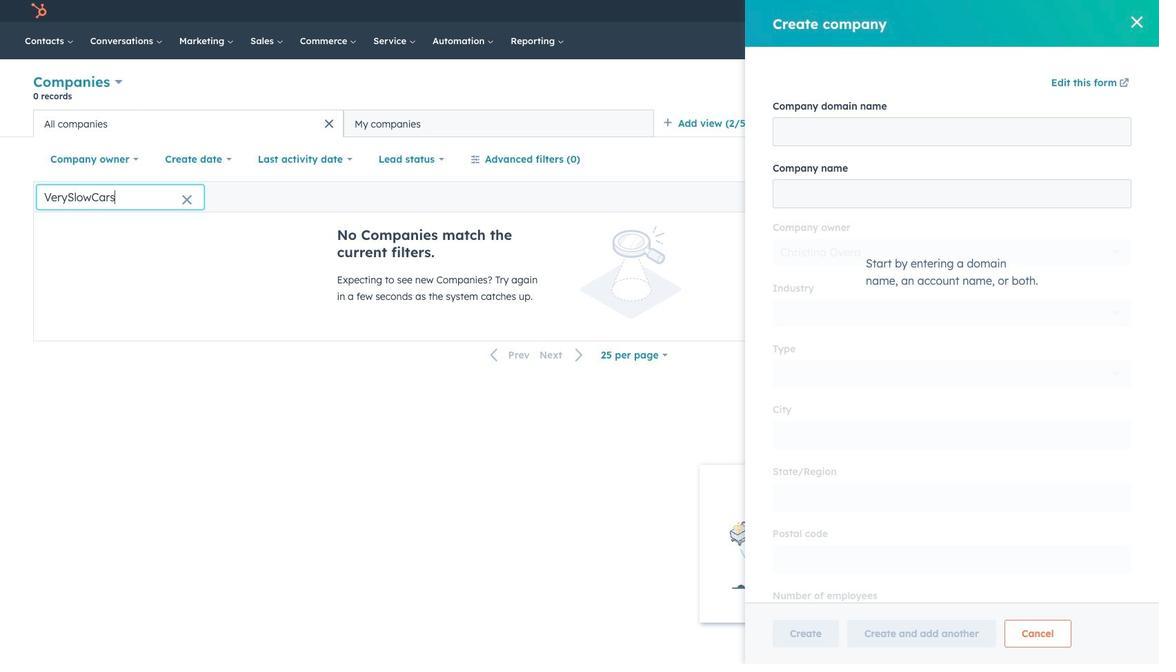 Task type: describe. For each thing, give the bounding box(es) containing it.
pagination navigation
[[482, 346, 592, 365]]

christina overa image
[[1064, 5, 1076, 17]]

marketplaces image
[[959, 6, 972, 19]]

Search name, phone, or domain search field
[[37, 185, 204, 209]]



Task type: locate. For each thing, give the bounding box(es) containing it.
banner
[[33, 71, 1126, 110]]

clear input image
[[181, 195, 192, 206]]

Search HubSpot search field
[[965, 29, 1111, 52]]

close image
[[1120, 483, 1132, 494]]

menu
[[859, 0, 1143, 22]]



Task type: vqa. For each thing, say whether or not it's contained in the screenshot.
'Sales Kick Off'
no



